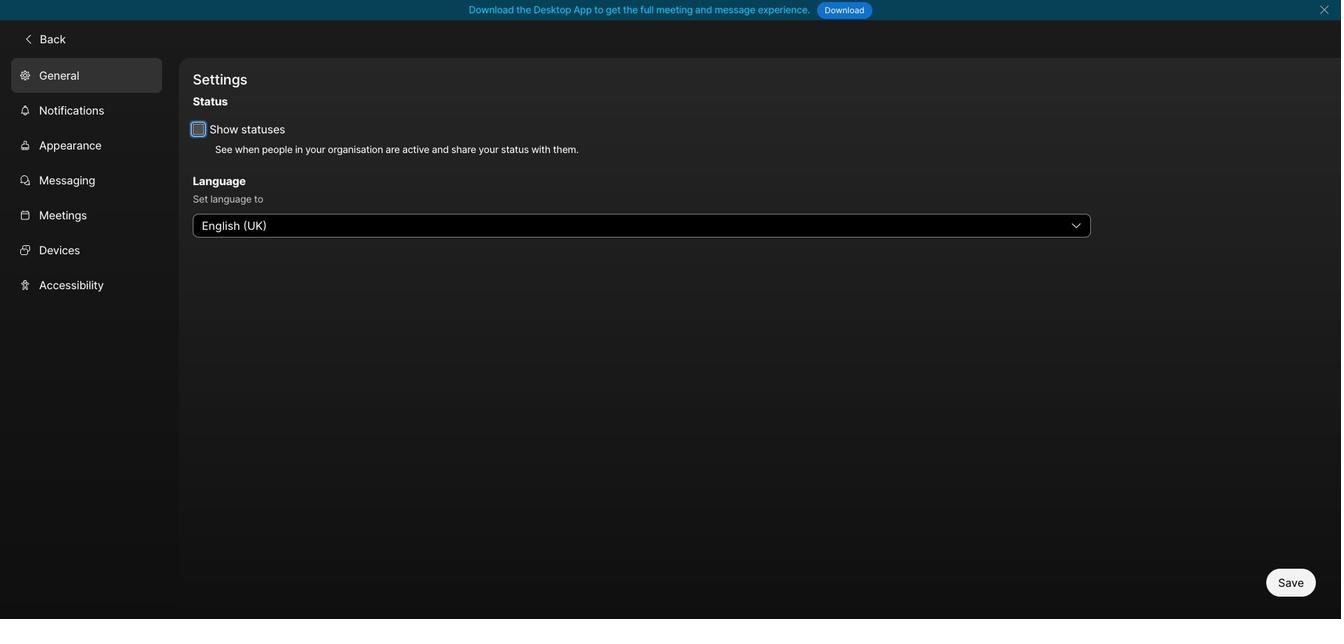 Task type: describe. For each thing, give the bounding box(es) containing it.
messaging tab
[[11, 162, 162, 197]]

settings navigation
[[0, 58, 179, 619]]

general tab
[[11, 58, 162, 93]]

cancel_16 image
[[1320, 4, 1331, 15]]

devices tab
[[11, 232, 162, 267]]

notifications tab
[[11, 93, 162, 128]]

appearance tab
[[11, 128, 162, 162]]



Task type: locate. For each thing, give the bounding box(es) containing it.
meetings tab
[[11, 197, 162, 232]]

accessibility tab
[[11, 267, 162, 302]]



Task type: vqa. For each thing, say whether or not it's contained in the screenshot.
Devices tab
yes



